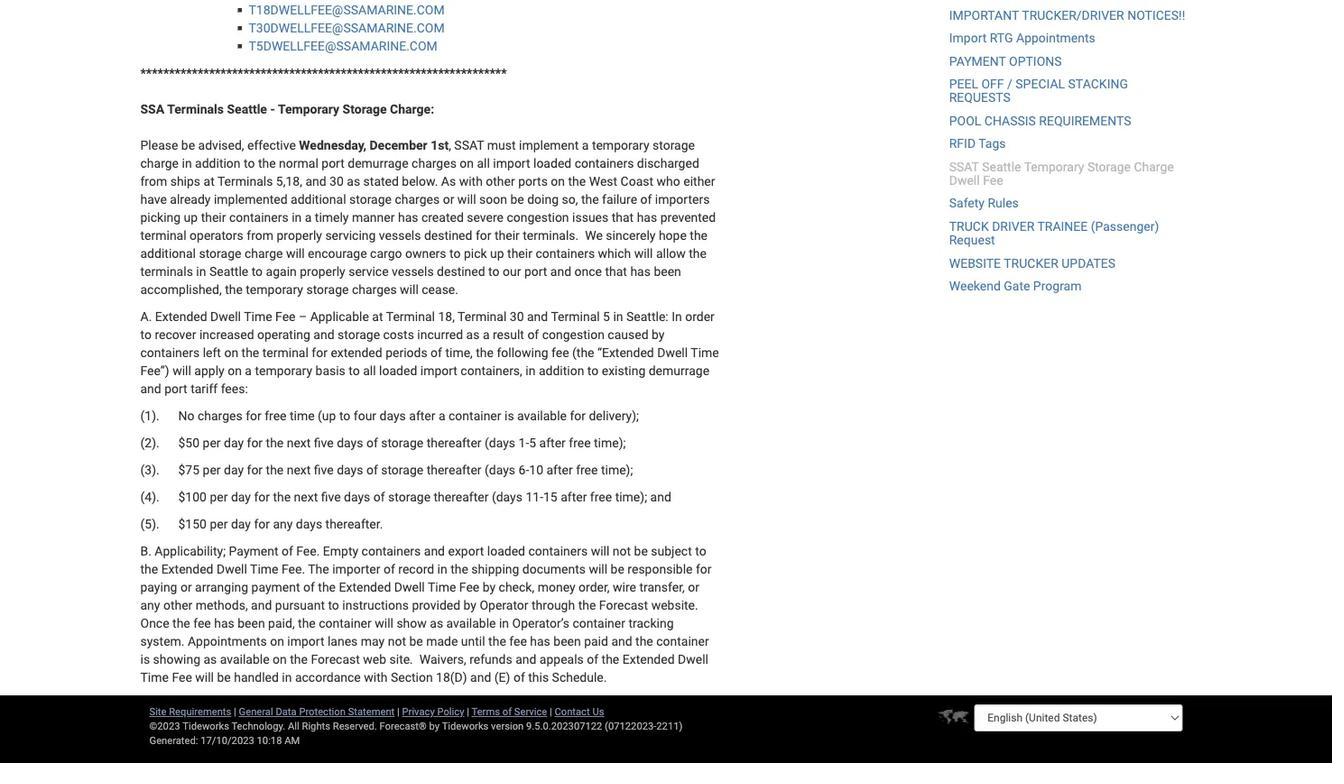Task type: vqa. For each thing, say whether or not it's contained in the screenshot.
third DISPATCH from the bottom
no



Task type: describe. For each thing, give the bounding box(es) containing it.
and down refunds
[[470, 670, 491, 685]]

seattle inside important trucker/driver notices!! import rtg appointments payment options peel off / special stacking requests pool chassis requirements rfid tags ssat seattle temporary storage charge dwell fee safety rules truck driver trainee (passenger) request website trucker updates weekend gate program
[[982, 159, 1021, 174]]

time up operating
[[244, 309, 272, 324]]

(up
[[318, 408, 336, 423]]

order,
[[579, 580, 610, 595]]

and up subject
[[650, 490, 671, 505]]

rfid tags link
[[949, 136, 1006, 151]]

payment
[[251, 580, 300, 595]]

30 inside , ssat must implement a temporary storage charge in addition to the normal port demurrage charges on all import loaded containers discharged from ships at terminals 5,18, and 30 as stated below. as with other ports on the west coast who either have already implemented additional storage charges or will soon be doing so, the failure of importers picking up their containers in a timely manner has created severe congestion issues that has prevented terminal operators from properly servicing vessels destined for their terminals.  we sincerely hope the additional storage charge will encourage cargo owners to pick up their containers which will allow the terminals in seattle to again properly service vessels destined to our port and once that has been accomplished, the temporary storage charges will cease.
[[330, 174, 344, 189]]

9.5.0.202307122
[[526, 721, 602, 733]]

0 vertical spatial their
[[201, 210, 226, 225]]

charges down fees:
[[198, 408, 243, 423]]

technology.
[[232, 721, 285, 733]]

2 vertical spatial been
[[554, 634, 581, 649]]

per for $150
[[210, 517, 228, 532]]

am
[[285, 735, 300, 747]]

of down incurred
[[431, 345, 442, 360]]

basis
[[316, 363, 346, 378]]

containers,
[[461, 363, 523, 378]]

container up "lanes"
[[319, 616, 372, 631]]

(days for 1-
[[485, 436, 516, 450]]

1 vertical spatial fee.
[[282, 562, 305, 577]]

free left time
[[265, 408, 287, 423]]

30 inside "a. extended dwell time fee – applicable at terminal 18, terminal 30 and terminal 5 in seattle: in order to recover increased operating and storage costs incurred as a result of congestion caused by containers left on the terminal for extended periods of time, the following fee (the "extended dwell time fee") will apply on a temporary basis to all loaded import containers, in addition to existing demurrage and port tariff fees:"
[[510, 309, 524, 324]]

0 vertical spatial fee.
[[296, 544, 320, 559]]

$50
[[178, 436, 200, 450]]

trucker/driver
[[1022, 8, 1125, 23]]

1 vertical spatial destined
[[437, 264, 485, 279]]

in down following
[[526, 363, 536, 378]]

servicing
[[325, 228, 376, 243]]

of up pursuant
[[303, 580, 315, 595]]

storage up (4).      $100 per day for the next five days of storage thereafter (days 11-15 after free time); and
[[381, 463, 424, 478]]

site requirements | general data protection statement | privacy policy | terms of service | contact us ©2023 tideworks technology. all rights reserved. forecast® by tideworks version 9.5.0.202307122 (07122023-2211) generated: 17/10/2023 10:18 am
[[149, 706, 683, 747]]

applicable
[[310, 309, 369, 324]]

storage down (1).      no charges for free time (up to four days after a container is available for delivery);
[[381, 436, 424, 450]]

free for (4).      $100 per day for the next five days of storage thereafter (days 11-15 after free time); and
[[590, 490, 612, 505]]

ssa terminals seattle - temporary storage charge:
[[140, 102, 434, 116]]

1 vertical spatial port
[[524, 264, 547, 279]]

after for 1-
[[539, 436, 566, 450]]

containers inside "a. extended dwell time fee – applicable at terminal 18, terminal 30 and terminal 5 in seattle: in order to recover increased operating and storage costs incurred as a result of congestion caused by containers left on the terminal for extended periods of time, the following fee (the "extended dwell time fee") will apply on a temporary basis to all loaded import containers, in addition to existing demurrage and port tariff fees:"
[[140, 345, 200, 360]]

container down tracking
[[657, 634, 709, 649]]

of down (2).      $50 per day for the next five days of storage thereafter (days 1-5 after free time);
[[366, 463, 378, 478]]

and left once
[[551, 264, 571, 279]]

dwell down in
[[657, 345, 688, 360]]

to down (the
[[588, 363, 599, 378]]

(days for 11-
[[492, 490, 523, 505]]

and up this
[[516, 652, 537, 667]]

payment
[[949, 54, 1006, 68]]

prevented
[[660, 210, 716, 225]]

time down showing
[[140, 670, 169, 685]]

t18dwellfee@ssamarine.com
[[249, 2, 445, 17]]

0 vertical spatial that
[[612, 210, 634, 225]]

of inside site requirements | general data protection statement | privacy policy | terms of service | contact us ©2023 tideworks technology. all rights reserved. forecast® by tideworks version 9.5.0.202307122 (07122023-2211) generated: 17/10/2023 10:18 am
[[503, 706, 512, 718]]

3 terminal from the left
[[551, 309, 600, 324]]

0 vertical spatial available
[[517, 408, 567, 423]]

to left again
[[252, 264, 263, 279]]

applicability;
[[155, 544, 226, 559]]

issues
[[572, 210, 609, 225]]

accomplished,
[[140, 282, 222, 297]]

0 vertical spatial vessels
[[379, 228, 421, 243]]

normal
[[279, 156, 318, 171]]

containers down implemented
[[229, 210, 289, 225]]

has up sincerely
[[637, 210, 657, 225]]

of up following
[[528, 327, 539, 342]]

importers
[[655, 192, 710, 207]]

peel off / special stacking requests link
[[949, 77, 1128, 105]]

loaded inside b. applicability; payment of fee. empty containers and export loaded containers will not be subject to the extended dwell time fee. the importer of record in the shipping documents will be responsible for paying or arranging payment of the extended dwell time fee by check, money order, wire transfer, or any other methods, and pursuant to instructions provided by operator through the forecast website. once the fee has been paid, the container will show as available in operator's container tracking system. appointments on import lanes may not be made until the fee has been paid and the container is showing as available on the forecast web site.  waivers, refunds and appeals of the extended dwell time fee will be handled in accordance with section 18(d) and (e) of this schedule.
[[487, 544, 525, 559]]

in up ships at the top of page
[[182, 156, 192, 171]]

thereafter for 11-
[[434, 490, 489, 505]]

as right showing
[[204, 652, 217, 667]]

wednesday,
[[299, 138, 367, 153]]

dwell down website.
[[678, 652, 709, 667]]

to right subject
[[695, 544, 707, 559]]

wire
[[613, 580, 636, 595]]

requests
[[949, 90, 1011, 105]]

storage inside important trucker/driver notices!! import rtg appointments payment options peel off / special stacking requests pool chassis requirements rfid tags ssat seattle temporary storage charge dwell fee safety rules truck driver trainee (passenger) request website trucker updates weekend gate program
[[1088, 159, 1131, 174]]

and up record
[[424, 544, 445, 559]]

in right record
[[437, 562, 448, 577]]

be inside , ssat must implement a temporary storage charge in addition to the normal port demurrage charges on all import loaded containers discharged from ships at terminals 5,18, and 30 as stated below. as with other ports on the west coast who either have already implemented additional storage charges or will soon be doing so, the failure of importers picking up their containers in a timely manner has created severe congestion issues that has prevented terminal operators from properly servicing vessels destined for their terminals.  we sincerely hope the additional storage charge will encourage cargo owners to pick up their containers which will allow the terminals in seattle to again properly service vessels destined to our port and once that has been accomplished, the temporary storage charges will cease.
[[510, 192, 524, 207]]

free for (3).      $75 per day for the next five days of storage thereafter (days 6-10 after free time);
[[576, 463, 598, 478]]

containers down the terminals.
[[536, 246, 595, 261]]

encourage
[[308, 246, 367, 261]]

be up responsible
[[634, 544, 648, 559]]

chassis
[[985, 113, 1036, 128]]

time down order
[[691, 345, 719, 360]]

0 horizontal spatial forecast
[[311, 652, 360, 667]]

operator
[[480, 598, 529, 613]]

seattle:
[[627, 309, 669, 324]]

has down methods,
[[214, 616, 235, 631]]

fee down shipping
[[459, 580, 480, 595]]

storage inside "a. extended dwell time fee – applicable at terminal 18, terminal 30 and terminal 5 in seattle: in order to recover increased operating and storage costs incurred as a result of congestion caused by containers left on the terminal for extended periods of time, the following fee (the "extended dwell time fee") will apply on a temporary basis to all loaded import containers, in addition to existing demurrage and port tariff fees:"
[[338, 327, 380, 342]]

who
[[657, 174, 680, 189]]

dwell up arranging
[[217, 562, 247, 577]]

handled
[[234, 670, 279, 685]]

extended down tracking
[[623, 652, 675, 667]]

t30dwellfee@ssamarine.com link
[[249, 20, 445, 35]]

container up paid on the bottom left of page
[[573, 616, 626, 631]]

privacy policy link
[[402, 706, 464, 718]]

and down fee")
[[140, 381, 161, 396]]

documents
[[523, 562, 586, 577]]

of down (3).      $75 per day for the next five days of storage thereafter (days 6-10 after free time);
[[373, 490, 385, 505]]

service
[[349, 264, 389, 279]]

container down containers,
[[449, 408, 501, 423]]

or inside , ssat must implement a temporary storage charge in addition to the normal port demurrage charges on all import loaded containers discharged from ships at terminals 5,18, and 30 as stated below. as with other ports on the west coast who either have already implemented additional storage charges or will soon be doing so, the failure of importers picking up their containers in a timely manner has created severe congestion issues that has prevented terminal operators from properly servicing vessels destined for their terminals.  we sincerely hope the additional storage charge will encourage cargo owners to pick up their containers which will allow the terminals in seattle to again properly service vessels destined to our port and once that has been accomplished, the temporary storage charges will cease.
[[443, 192, 454, 207]]

refunds
[[470, 652, 512, 667]]

by inside "a. extended dwell time fee – applicable at terminal 18, terminal 30 and terminal 5 in seattle: in order to recover increased operating and storage costs incurred as a result of congestion caused by containers left on the terminal for extended periods of time, the following fee (the "extended dwell time fee") will apply on a temporary basis to all loaded import containers, in addition to existing demurrage and port tariff fees:"
[[652, 327, 665, 342]]

0 vertical spatial destined
[[424, 228, 473, 243]]

0 vertical spatial terminals
[[167, 102, 224, 116]]

charges down service
[[352, 282, 397, 297]]

containers up west
[[575, 156, 634, 171]]

loaded inside "a. extended dwell time fee – applicable at terminal 18, terminal 30 and terminal 5 in seattle: in order to recover increased operating and storage costs incurred as a result of congestion caused by containers left on the terminal for extended periods of time, the following fee (the "extended dwell time fee") will apply on a temporary basis to all loaded import containers, in addition to existing demurrage and port tariff fees:"
[[379, 363, 417, 378]]

important
[[949, 8, 1019, 23]]

system.
[[140, 634, 185, 649]]

day for $100
[[231, 490, 251, 505]]

1 vertical spatial 5
[[529, 436, 536, 450]]

next for $75
[[287, 463, 311, 478]]

instructions
[[342, 598, 409, 613]]

be down show
[[409, 634, 423, 649]]

1 vertical spatial their
[[495, 228, 520, 243]]

fee down showing
[[172, 670, 192, 685]]

by right provided
[[464, 598, 477, 613]]

extended
[[331, 345, 382, 360]]

3 | from the left
[[467, 706, 469, 718]]

day for $50
[[224, 436, 244, 450]]

in up the 'accomplished,' on the left top
[[196, 264, 206, 279]]

day for $75
[[224, 463, 244, 478]]

0 vertical spatial properly
[[277, 228, 322, 243]]

as
[[441, 174, 456, 189]]

terms
[[472, 706, 500, 718]]

must
[[487, 138, 516, 153]]

10:18
[[257, 735, 282, 747]]

1 vertical spatial vessels
[[392, 264, 434, 279]]

a left result
[[483, 327, 490, 342]]

extended down importer in the bottom of the page
[[339, 580, 391, 595]]

days for 6-
[[337, 463, 363, 478]]

has down operator's
[[530, 634, 550, 649]]

0 vertical spatial forecast
[[599, 598, 648, 613]]

responsible
[[628, 562, 693, 577]]

(2).      $50 per day for the next five days of storage thereafter (days 1-5 after free time);
[[140, 436, 626, 450]]

apply
[[194, 363, 224, 378]]

subject
[[651, 544, 692, 559]]

storage down (3).      $75 per day for the next five days of storage thereafter (days 6-10 after free time);
[[388, 490, 431, 505]]

0 horizontal spatial up
[[184, 210, 198, 225]]

which
[[598, 246, 631, 261]]

per for $50
[[203, 436, 221, 450]]

time down payment
[[250, 562, 278, 577]]

1 horizontal spatial charge
[[245, 246, 283, 261]]

with inside b. applicability; payment of fee. empty containers and export loaded containers will not be subject to the extended dwell time fee. the importer of record in the shipping documents will be responsible for paying or arranging payment of the extended dwell time fee by check, money order, wire transfer, or any other methods, and pursuant to instructions provided by operator through the forecast website. once the fee has been paid, the container will show as available in operator's container tracking system. appointments on import lanes may not be made until the fee has been paid and the container is showing as available on the forecast web site.  waivers, refunds and appeals of the extended dwell time fee will be handled in accordance with section 18(d) and (e) of this schedule.
[[364, 670, 388, 685]]

–
[[299, 309, 307, 324]]

storage up manner
[[349, 192, 392, 207]]

0 vertical spatial not
[[613, 544, 631, 559]]

december
[[370, 138, 428, 153]]

be up wire
[[611, 562, 625, 577]]

as down provided
[[430, 616, 443, 631]]

time up provided
[[428, 580, 456, 595]]

in left timely on the left of the page
[[292, 210, 302, 225]]

picking
[[140, 210, 181, 225]]

-
[[270, 102, 275, 116]]

import inside "a. extended dwell time fee – applicable at terminal 18, terminal 30 and terminal 5 in seattle: in order to recover increased operating and storage costs incurred as a result of congestion caused by containers left on the terminal for extended periods of time, the following fee (the "extended dwell time fee") will apply on a temporary basis to all loaded import containers, in addition to existing demurrage and port tariff fees:"
[[420, 363, 458, 378]]

0 vertical spatial temporary
[[592, 138, 650, 153]]

storage up the applicable
[[306, 282, 349, 297]]

costs
[[383, 327, 414, 342]]

increased
[[199, 327, 254, 342]]

1 vertical spatial that
[[605, 264, 627, 279]]

days for 1-
[[337, 436, 363, 450]]

once
[[575, 264, 602, 279]]

port inside "a. extended dwell time fee – applicable at terminal 18, terminal 30 and terminal 5 in seattle: in order to recover increased operating and storage costs incurred as a result of congestion caused by containers left on the terminal for extended periods of time, the following fee (the "extended dwell time fee") will apply on a temporary basis to all loaded import containers, in addition to existing demurrage and port tariff fees:"
[[164, 381, 187, 396]]

payment
[[229, 544, 278, 559]]

11-
[[526, 490, 543, 505]]

five for $50
[[314, 436, 334, 450]]

a down "a. extended dwell time fee – applicable at terminal 18, terminal 30 and terminal 5 in seattle: in order to recover increased operating and storage costs incurred as a result of congestion caused by containers left on the terminal for extended periods of time, the following fee (the "extended dwell time fee") will apply on a temporary basis to all loaded import containers, in addition to existing demurrage and port tariff fees:"
[[439, 408, 446, 423]]

for inside , ssat must implement a temporary storage charge in addition to the normal port demurrage charges on all import loaded containers discharged from ships at terminals 5,18, and 30 as stated below. as with other ports on the west coast who either have already implemented additional storage charges or will soon be doing so, the failure of importers picking up their containers in a timely manner has created severe congestion issues that has prevented terminal operators from properly servicing vessels destined for their terminals.  we sincerely hope the additional storage charge will encourage cargo owners to pick up their containers which will allow the terminals in seattle to again properly service vessels destined to our port and once that has been accomplished, the temporary storage charges will cease.
[[476, 228, 492, 243]]

existing
[[602, 363, 646, 378]]

shipping
[[472, 562, 519, 577]]

and up following
[[527, 309, 548, 324]]

1 terminal from the left
[[386, 309, 435, 324]]

gate
[[1004, 279, 1030, 294]]

extended down "applicability;"
[[161, 562, 213, 577]]

in right handled
[[282, 670, 292, 685]]

terminals
[[140, 264, 193, 279]]

at inside "a. extended dwell time fee – applicable at terminal 18, terminal 30 and terminal 5 in seattle: in order to recover increased operating and storage costs incurred as a result of congestion caused by containers left on the terminal for extended periods of time, the following fee (the "extended dwell time fee") will apply on a temporary basis to all loaded import containers, in addition to existing demurrage and port tariff fees:"
[[372, 309, 383, 324]]

loaded inside , ssat must implement a temporary storage charge in addition to the normal port demurrage charges on all import loaded containers discharged from ships at terminals 5,18, and 30 as stated below. as with other ports on the west coast who either have already implemented additional storage charges or will soon be doing so, the failure of importers picking up their containers in a timely manner has created severe congestion issues that has prevented terminal operators from properly servicing vessels destined for their terminals.  we sincerely hope the additional storage charge will encourage cargo owners to pick up their containers which will allow the terminals in seattle to again properly service vessels destined to our port and once that has been accomplished, the temporary storage charges will cease.
[[533, 156, 572, 171]]

2 terminal from the left
[[458, 309, 507, 324]]

1st
[[431, 138, 449, 153]]

tariff
[[191, 381, 218, 396]]

of down paid on the bottom left of page
[[587, 652, 599, 667]]

"extended
[[598, 345, 654, 360]]

time,
[[445, 345, 473, 360]]

all inside "a. extended dwell time fee – applicable at terminal 18, terminal 30 and terminal 5 in seattle: in order to recover increased operating and storage costs incurred as a result of congestion caused by containers left on the terminal for extended periods of time, the following fee (the "extended dwell time fee") will apply on a temporary basis to all loaded import containers, in addition to existing demurrage and port tariff fees:"
[[363, 363, 376, 378]]

been inside , ssat must implement a temporary storage charge in addition to the normal port demurrage charges on all import loaded containers discharged from ships at terminals 5,18, and 30 as stated below. as with other ports on the west coast who either have already implemented additional storage charges or will soon be doing so, the failure of importers picking up their containers in a timely manner has created severe congestion issues that has prevented terminal operators from properly servicing vessels destined for their terminals.  we sincerely hope the additional storage charge will encourage cargo owners to pick up their containers which will allow the terminals in seattle to again properly service vessels destined to our port and once that has been accomplished, the temporary storage charges will cease.
[[654, 264, 681, 279]]

rfid
[[949, 136, 976, 151]]

be right please
[[181, 138, 195, 153]]

(5).      $150 per day for any days thereafter.
[[140, 517, 383, 532]]

1 vertical spatial not
[[388, 634, 406, 649]]

18,
[[438, 309, 455, 324]]

to left pick
[[450, 246, 461, 261]]

through
[[532, 598, 575, 613]]

as inside "a. extended dwell time fee – applicable at terminal 18, terminal 30 and terminal 5 in seattle: in order to recover increased operating and storage costs incurred as a result of congestion caused by containers left on the terminal for extended periods of time, the following fee (the "extended dwell time fee") will apply on a temporary basis to all loaded import containers, in addition to existing demurrage and port tariff fees:"
[[466, 327, 480, 342]]

severe
[[467, 210, 504, 225]]

to right pursuant
[[328, 598, 339, 613]]

congestion inside , ssat must implement a temporary storage charge in addition to the normal port demurrage charges on all import loaded containers discharged from ships at terminals 5,18, and 30 as stated below. as with other ports on the west coast who either have already implemented additional storage charges or will soon be doing so, the failure of importers picking up their containers in a timely manner has created severe congestion issues that has prevented terminal operators from properly servicing vessels destined for their terminals.  we sincerely hope the additional storage charge will encourage cargo owners to pick up their containers which will allow the terminals in seattle to again properly service vessels destined to our port and once that has been accomplished, the temporary storage charges will cease.
[[507, 210, 569, 225]]

2 vertical spatial their
[[507, 246, 533, 261]]

to down a.
[[140, 327, 152, 342]]

a left timely on the left of the page
[[305, 210, 312, 225]]

of left record
[[384, 562, 395, 577]]

to right "(up"
[[339, 408, 351, 423]]

0 horizontal spatial fee
[[193, 616, 211, 631]]

ports
[[518, 174, 548, 189]]

of right (e)
[[514, 670, 525, 685]]

day for $150
[[231, 517, 251, 532]]

to down effective
[[244, 156, 255, 171]]

operators
[[190, 228, 244, 243]]

dwell up increased
[[210, 309, 241, 324]]

1 vertical spatial available
[[446, 616, 496, 631]]

ssat inside , ssat must implement a temporary storage charge in addition to the normal port demurrage charges on all import loaded containers discharged from ships at terminals 5,18, and 30 as stated below. as with other ports on the west coast who either have already implemented additional storage charges or will soon be doing so, the failure of importers picking up their containers in a timely manner has created severe congestion issues that has prevented terminal operators from properly servicing vessels destined for their terminals.  we sincerely hope the additional storage charge will encourage cargo owners to pick up their containers which will allow the terminals in seattle to again properly service vessels destined to our port and once that has been accomplished, the temporary storage charges will cease.
[[454, 138, 484, 153]]

fees:
[[221, 381, 248, 396]]

in down operator
[[499, 616, 509, 631]]

and right paid on the bottom left of page
[[611, 634, 632, 649]]

free for (2).      $50 per day for the next five days of storage thereafter (days 1-5 after free time);
[[569, 436, 591, 450]]

0 vertical spatial from
[[140, 174, 167, 189]]

left
[[203, 345, 221, 360]]

1 vertical spatial properly
[[300, 264, 345, 279]]

import inside b. applicability; payment of fee. empty containers and export loaded containers will not be subject to the extended dwell time fee. the importer of record in the shipping documents will be responsible for paying or arranging payment of the extended dwell time fee by check, money order, wire transfer, or any other methods, and pursuant to instructions provided by operator through the forecast website. once the fee has been paid, the container will show as available in operator's container tracking system. appointments on import lanes may not be made until the fee has been paid and the container is showing as available on the forecast web site.  waivers, refunds and appeals of the extended dwell time fee will be handled in accordance with section 18(d) and (e) of this schedule.
[[287, 634, 325, 649]]

show
[[397, 616, 427, 631]]

days left thereafter.
[[296, 517, 322, 532]]

1 horizontal spatial is
[[505, 408, 514, 423]]

special
[[1016, 77, 1065, 91]]

days for 11-
[[344, 490, 370, 505]]

has left created
[[398, 210, 418, 225]]

four
[[354, 408, 377, 423]]

at inside , ssat must implement a temporary storage charge in addition to the normal port demurrage charges on all import loaded containers discharged from ships at terminals 5,18, and 30 as stated below. as with other ports on the west coast who either have already implemented additional storage charges or will soon be doing so, the failure of importers picking up their containers in a timely manner has created severe congestion issues that has prevented terminal operators from properly servicing vessels destined for their terminals.  we sincerely hope the additional storage charge will encourage cargo owners to pick up their containers which will allow the terminals in seattle to again properly service vessels destined to our port and once that has been accomplished, the temporary storage charges will cease.
[[204, 174, 215, 189]]

time); for (3).      $75 per day for the next five days of storage thereafter (days 6-10 after free time);
[[601, 463, 633, 478]]

2 vertical spatial fee
[[509, 634, 527, 649]]

as inside , ssat must implement a temporary storage charge in addition to the normal port demurrage charges on all import loaded containers discharged from ships at terminals 5,18, and 30 as stated below. as with other ports on the west coast who either have already implemented additional storage charges or will soon be doing so, the failure of importers picking up their containers in a timely manner has created severe congestion issues that has prevented terminal operators from properly servicing vessels destined for their terminals.  we sincerely hope the additional storage charge will encourage cargo owners to pick up their containers which will allow the terminals in seattle to again properly service vessels destined to our port and once that has been accomplished, the temporary storage charges will cease.
[[347, 174, 360, 189]]

for inside "a. extended dwell time fee – applicable at terminal 18, terminal 30 and terminal 5 in seattle: in order to recover increased operating and storage costs incurred as a result of congestion caused by containers left on the terminal for extended periods of time, the following fee (the "extended dwell time fee") will apply on a temporary basis to all loaded import containers, in addition to existing demurrage and port tariff fees:"
[[312, 345, 328, 360]]

1 vertical spatial from
[[247, 228, 274, 243]]

addition inside "a. extended dwell time fee – applicable at terminal 18, terminal 30 and terminal 5 in seattle: in order to recover increased operating and storage costs incurred as a result of congestion caused by containers left on the terminal for extended periods of time, the following fee (the "extended dwell time fee") will apply on a temporary basis to all loaded import containers, in addition to existing demurrage and port tariff fees:"
[[539, 363, 584, 378]]

demurrage inside "a. extended dwell time fee – applicable at terminal 18, terminal 30 and terminal 5 in seattle: in order to recover increased operating and storage costs incurred as a result of congestion caused by containers left on the terminal for extended periods of time, the following fee (the "extended dwell time fee") will apply on a temporary basis to all loaded import containers, in addition to existing demurrage and port tariff fees:"
[[649, 363, 710, 378]]

provided
[[412, 598, 460, 613]]

tideworks
[[442, 721, 489, 733]]

containers up record
[[362, 544, 421, 559]]

addition inside , ssat must implement a temporary storage charge in addition to the normal port demurrage charges on all import loaded containers discharged from ships at terminals 5,18, and 30 as stated below. as with other ports on the west coast who either have already implemented additional storage charges or will soon be doing so, the failure of importers picking up their containers in a timely manner has created severe congestion issues that has prevented terminal operators from properly servicing vessels destined for their terminals.  we sincerely hope the additional storage charge will encourage cargo owners to pick up their containers which will allow the terminals in seattle to again properly service vessels destined to our port and once that has been accomplished, the temporary storage charges will cease.
[[195, 156, 241, 171]]

website
[[949, 256, 1001, 271]]

thereafter for 6-
[[427, 463, 482, 478]]

$100
[[178, 490, 207, 505]]

temporary inside "a. extended dwell time fee – applicable at terminal 18, terminal 30 and terminal 5 in seattle: in order to recover increased operating and storage costs incurred as a result of congestion caused by containers left on the terminal for extended periods of time, the following fee (the "extended dwell time fee") will apply on a temporary basis to all loaded import containers, in addition to existing demurrage and port tariff fees:"
[[255, 363, 312, 378]]



Task type: locate. For each thing, give the bounding box(es) containing it.
below.
[[402, 174, 438, 189]]

2 horizontal spatial terminal
[[551, 309, 600, 324]]

2 vertical spatial next
[[294, 490, 318, 505]]

and down payment
[[251, 598, 272, 613]]

1 vertical spatial forecast
[[311, 652, 360, 667]]

seattle down operators
[[209, 264, 248, 279]]

all
[[288, 721, 299, 733]]

1 vertical spatial additional
[[140, 246, 196, 261]]

0 vertical spatial any
[[273, 517, 293, 532]]

after up (2).      $50 per day for the next five days of storage thereafter (days 1-5 after free time);
[[409, 408, 436, 423]]

0 horizontal spatial all
[[363, 363, 376, 378]]

import
[[493, 156, 530, 171], [420, 363, 458, 378], [287, 634, 325, 649]]

notices!!
[[1128, 8, 1186, 23]]

containers
[[575, 156, 634, 171], [229, 210, 289, 225], [536, 246, 595, 261], [140, 345, 200, 360], [362, 544, 421, 559], [529, 544, 588, 559]]

site requirements link
[[149, 706, 231, 718]]

0 vertical spatial other
[[486, 174, 515, 189]]

time);
[[594, 436, 626, 450], [601, 463, 633, 478], [615, 490, 647, 505]]

(days for 6-
[[485, 463, 516, 478]]

generated:
[[149, 735, 198, 747]]

b.
[[140, 544, 152, 559]]

is inside b. applicability; payment of fee. empty containers and export loaded containers will not be subject to the extended dwell time fee. the importer of record in the shipping documents will be responsible for paying or arranging payment of the extended dwell time fee by check, money order, wire transfer, or any other methods, and pursuant to instructions provided by operator through the forecast website. once the fee has been paid, the container will show as available in operator's container tracking system. appointments on import lanes may not be made until the fee has been paid and the container is showing as available on the forecast web site.  waivers, refunds and appeals of the extended dwell time fee will be handled in accordance with section 18(d) and (e) of this schedule.
[[140, 652, 150, 667]]

loaded down periods
[[379, 363, 417, 378]]

is down containers,
[[505, 408, 514, 423]]

by inside site requirements | general data protection statement | privacy policy | terms of service | contact us ©2023 tideworks technology. all rights reserved. forecast® by tideworks version 9.5.0.202307122 (07122023-2211) generated: 17/10/2023 10:18 am
[[429, 721, 440, 733]]

already
[[170, 192, 211, 207]]

1 vertical spatial ssat
[[949, 159, 979, 174]]

demurrage up the stated
[[348, 156, 409, 171]]

2 vertical spatial loaded
[[487, 544, 525, 559]]

1 vertical spatial temporary
[[246, 282, 303, 297]]

a
[[582, 138, 589, 153], [305, 210, 312, 225], [483, 327, 490, 342], [245, 363, 252, 378], [439, 408, 446, 423]]

5,18,
[[276, 174, 302, 189]]

up down already on the left top
[[184, 210, 198, 225]]

fee inside "a. extended dwell time fee – applicable at terminal 18, terminal 30 and terminal 5 in seattle: in order to recover increased operating and storage costs incurred as a result of congestion caused by containers left on the terminal for extended periods of time, the following fee (the "extended dwell time fee") will apply on a temporary basis to all loaded import containers, in addition to existing demurrage and port tariff fees:"
[[275, 309, 296, 324]]

has down which
[[630, 264, 651, 279]]

1 horizontal spatial forecast
[[599, 598, 648, 613]]

1 horizontal spatial appointments
[[1016, 31, 1096, 46]]

0 horizontal spatial not
[[388, 634, 406, 649]]

charges
[[412, 156, 457, 171], [395, 192, 440, 207], [352, 282, 397, 297], [198, 408, 243, 423]]

2 vertical spatial port
[[164, 381, 187, 396]]

manner
[[352, 210, 395, 225]]

0 vertical spatial 5
[[603, 309, 610, 324]]

dwell down record
[[394, 580, 425, 595]]

five for $75
[[314, 463, 334, 478]]

destined down pick
[[437, 264, 485, 279]]

import down time,
[[420, 363, 458, 378]]

properly down encourage
[[300, 264, 345, 279]]

loaded up shipping
[[487, 544, 525, 559]]

terminal up (the
[[551, 309, 600, 324]]

time); for (2).      $50 per day for the next five days of storage thereafter (days 1-5 after free time);
[[594, 436, 626, 450]]

made
[[426, 634, 458, 649]]

will inside "a. extended dwell time fee – applicable at terminal 18, terminal 30 and terminal 5 in seattle: in order to recover increased operating and storage costs incurred as a result of congestion caused by containers left on the terminal for extended periods of time, the following fee (the "extended dwell time fee") will apply on a temporary basis to all loaded import containers, in addition to existing demurrage and port tariff fees:"
[[173, 363, 191, 378]]

1 horizontal spatial addition
[[539, 363, 584, 378]]

days
[[380, 408, 406, 423], [337, 436, 363, 450], [337, 463, 363, 478], [344, 490, 370, 505], [296, 517, 322, 532]]

1 horizontal spatial or
[[443, 192, 454, 207]]

charge down please
[[140, 156, 179, 171]]

1 vertical spatial import
[[420, 363, 458, 378]]

lanes
[[328, 634, 358, 649]]

temporary down 'pool chassis requirements' link
[[1024, 159, 1085, 174]]

timely
[[315, 210, 349, 225]]

truck driver trainee (passenger) request link
[[949, 219, 1159, 248]]

1 horizontal spatial with
[[459, 174, 483, 189]]

appointments inside important trucker/driver notices!! import rtg appointments payment options peel off / special stacking requests pool chassis requirements rfid tags ssat seattle temporary storage charge dwell fee safety rules truck driver trainee (passenger) request website trucker updates weekend gate program
[[1016, 31, 1096, 46]]

(days left 6-
[[485, 463, 516, 478]]

1 horizontal spatial port
[[322, 156, 345, 171]]

2 vertical spatial import
[[287, 634, 325, 649]]

5 up caused
[[603, 309, 610, 324]]

five
[[314, 436, 334, 450], [314, 463, 334, 478], [321, 490, 341, 505]]

tracking
[[629, 616, 674, 631]]

fee
[[983, 173, 1003, 188], [275, 309, 296, 324], [459, 580, 480, 595], [172, 670, 192, 685]]

fee
[[552, 345, 569, 360], [193, 616, 211, 631], [509, 634, 527, 649]]

time); for (4).      $100 per day for the next five days of storage thereafter (days 11-15 after free time); and
[[615, 490, 647, 505]]

import inside , ssat must implement a temporary storage charge in addition to the normal port demurrage charges on all import loaded containers discharged from ships at terminals 5,18, and 30 as stated below. as with other ports on the west coast who either have already implemented additional storage charges or will soon be doing so, the failure of importers picking up their containers in a timely manner has created severe congestion issues that has prevented terminal operators from properly servicing vessels destined for their terminals.  we sincerely hope the additional storage charge will encourage cargo owners to pick up their containers which will allow the terminals in seattle to again properly service vessels destined to our port and once that has been accomplished, the temporary storage charges will cease.
[[493, 156, 530, 171]]

west
[[589, 174, 618, 189]]

and down normal
[[305, 174, 326, 189]]

failure
[[602, 192, 637, 207]]

will
[[458, 192, 476, 207], [286, 246, 305, 261], [634, 246, 653, 261], [400, 282, 419, 297], [173, 363, 191, 378], [591, 544, 610, 559], [589, 562, 608, 577], [375, 616, 394, 631], [195, 670, 214, 685]]

days up thereafter.
[[344, 490, 370, 505]]

0 horizontal spatial with
[[364, 670, 388, 685]]

have
[[140, 192, 167, 207]]

demurrage inside , ssat must implement a temporary storage charge in addition to the normal port demurrage charges on all import loaded containers discharged from ships at terminals 5,18, and 30 as stated below. as with other ports on the west coast who either have already implemented additional storage charges or will soon be doing so, the failure of importers picking up their containers in a timely manner has created severe congestion issues that has prevented terminal operators from properly servicing vessels destined for their terminals.  we sincerely hope the additional storage charge will encourage cargo owners to pick up their containers which will allow the terminals in seattle to again properly service vessels destined to our port and once that has been accomplished, the temporary storage charges will cease.
[[348, 156, 409, 171]]

reserved.
[[333, 721, 377, 733]]

safety rules link
[[949, 196, 1019, 211]]

thereafter left 1-
[[427, 436, 482, 450]]

up
[[184, 210, 198, 225], [490, 246, 504, 261]]

2 vertical spatial time);
[[615, 490, 647, 505]]

pool
[[949, 113, 982, 128]]

appointments inside b. applicability; payment of fee. empty containers and export loaded containers will not be subject to the extended dwell time fee. the importer of record in the shipping documents will be responsible for paying or arranging payment of the extended dwell time fee by check, money order, wire transfer, or any other methods, and pursuant to instructions provided by operator through the forecast website. once the fee has been paid, the container will show as available in operator's container tracking system. appointments on import lanes may not be made until the fee has been paid and the container is showing as available on the forecast web site.  waivers, refunds and appeals of the extended dwell time fee will be handled in accordance with section 18(d) and (e) of this schedule.
[[188, 634, 267, 649]]

1 horizontal spatial terminal
[[262, 345, 309, 360]]

(e)
[[495, 670, 510, 685]]

import down paid,
[[287, 634, 325, 649]]

to
[[244, 156, 255, 171], [450, 246, 461, 261], [252, 264, 263, 279], [488, 264, 500, 279], [140, 327, 152, 342], [349, 363, 360, 378], [588, 363, 599, 378], [339, 408, 351, 423], [695, 544, 707, 559], [328, 598, 339, 613]]

2 horizontal spatial loaded
[[533, 156, 572, 171]]

| up 9.5.0.202307122
[[550, 706, 552, 718]]

trucker
[[1004, 256, 1059, 271]]

0 vertical spatial additional
[[291, 192, 346, 207]]

by down seattle:
[[652, 327, 665, 342]]

1 vertical spatial is
[[140, 652, 150, 667]]

0 vertical spatial seattle
[[227, 102, 267, 116]]

terminals
[[167, 102, 224, 116], [217, 174, 273, 189]]

all down "extended"
[[363, 363, 376, 378]]

fee inside important trucker/driver notices!! import rtg appointments payment options peel off / special stacking requests pool chassis requirements rfid tags ssat seattle temporary storage charge dwell fee safety rules truck driver trainee (passenger) request website trucker updates weekend gate program
[[983, 173, 1003, 188]]

temporary inside important trucker/driver notices!! import rtg appointments payment options peel off / special stacking requests pool chassis requirements rfid tags ssat seattle temporary storage charge dwell fee safety rules truck driver trainee (passenger) request website trucker updates weekend gate program
[[1024, 159, 1085, 174]]

until
[[461, 634, 485, 649]]

storage
[[653, 138, 695, 153], [349, 192, 392, 207], [199, 246, 241, 261], [306, 282, 349, 297], [338, 327, 380, 342], [381, 436, 424, 450], [381, 463, 424, 478], [388, 490, 431, 505]]

storage down operators
[[199, 246, 241, 261]]

pool chassis requirements link
[[949, 113, 1132, 128]]

congestion inside "a. extended dwell time fee – applicable at terminal 18, terminal 30 and terminal 5 in seattle: in order to recover increased operating and storage costs incurred as a result of congestion caused by containers left on the terminal for extended periods of time, the following fee (the "extended dwell time fee") will apply on a temporary basis to all loaded import containers, in addition to existing demurrage and port tariff fees:"
[[542, 327, 605, 342]]

terminal inside "a. extended dwell time fee – applicable at terminal 18, terminal 30 and terminal 5 in seattle: in order to recover increased operating and storage costs incurred as a result of congestion caused by containers left on the terminal for extended periods of time, the following fee (the "extended dwell time fee") will apply on a temporary basis to all loaded import containers, in addition to existing demurrage and port tariff fees:"
[[262, 345, 309, 360]]

be right "soon"
[[510, 192, 524, 207]]

0 horizontal spatial or
[[180, 580, 192, 595]]

from up have
[[140, 174, 167, 189]]

0 horizontal spatial additional
[[140, 246, 196, 261]]

showing
[[153, 652, 200, 667]]

accordance
[[295, 670, 361, 685]]

in up caused
[[613, 309, 623, 324]]

importer
[[332, 562, 381, 577]]

(1).      no charges for free time (up to four days after a container is available for delivery);
[[140, 408, 639, 423]]

site
[[149, 706, 167, 718]]

terminals inside , ssat must implement a temporary storage charge in addition to the normal port demurrage charges on all import loaded containers discharged from ships at terminals 5,18, and 30 as stated below. as with other ports on the west coast who either have already implemented additional storage charges or will soon be doing so, the failure of importers picking up their containers in a timely manner has created severe congestion issues that has prevented terminal operators from properly servicing vessels destined for their terminals.  we sincerely hope the additional storage charge will encourage cargo owners to pick up their containers which will allow the terminals in seattle to again properly service vessels destined to our port and once that has been accomplished, the temporary storage charges will cease.
[[217, 174, 273, 189]]

additional up timely on the left of the page
[[291, 192, 346, 207]]

0 vertical spatial appointments
[[1016, 31, 1096, 46]]

5 inside "a. extended dwell time fee – applicable at terminal 18, terminal 30 and terminal 5 in seattle: in order to recover increased operating and storage costs incurred as a result of congestion caused by containers left on the terminal for extended periods of time, the following fee (the "extended dwell time fee") will apply on a temporary basis to all loaded import containers, in addition to existing demurrage and port tariff fees:"
[[603, 309, 610, 324]]

0 horizontal spatial been
[[238, 616, 265, 631]]

contact us link
[[555, 706, 604, 718]]

import
[[949, 31, 987, 46]]

0 vertical spatial port
[[322, 156, 345, 171]]

15
[[543, 490, 558, 505]]

1 horizontal spatial 30
[[510, 309, 524, 324]]

any inside b. applicability; payment of fee. empty containers and export loaded containers will not be subject to the extended dwell time fee. the importer of record in the shipping documents will be responsible for paying or arranging payment of the extended dwell time fee by check, money order, wire transfer, or any other methods, and pursuant to instructions provided by operator through the forecast website. once the fee has been paid, the container will show as available in operator's container tracking system. appointments on import lanes may not be made until the fee has been paid and the container is showing as available on the forecast web site.  waivers, refunds and appeals of the extended dwell time fee will be handled in accordance with section 18(d) and (e) of this schedule.
[[140, 598, 160, 613]]

0 horizontal spatial charge
[[140, 156, 179, 171]]

0 vertical spatial loaded
[[533, 156, 572, 171]]

1 horizontal spatial at
[[372, 309, 383, 324]]

of inside , ssat must implement a temporary storage charge in addition to the normal port demurrage charges on all import loaded containers discharged from ships at terminals 5,18, and 30 as stated below. as with other ports on the west coast who either have already implemented additional storage charges or will soon be doing so, the failure of importers picking up their containers in a timely manner has created severe congestion issues that has prevented terminal operators from properly servicing vessels destined for their terminals.  we sincerely hope the additional storage charge will encourage cargo owners to pick up their containers which will allow the terminals in seattle to again properly service vessels destined to our port and once that has been accomplished, the temporary storage charges will cease.
[[641, 192, 652, 207]]

a. extended dwell time fee – applicable at terminal 18, terminal 30 and terminal 5 in seattle: in order to recover increased operating and storage costs incurred as a result of congestion caused by containers left on the terminal for extended periods of time, the following fee (the "extended dwell time fee") will apply on a temporary basis to all loaded import containers, in addition to existing demurrage and port tariff fees:
[[140, 309, 719, 396]]

0 vertical spatial up
[[184, 210, 198, 225]]

2 vertical spatial thereafter
[[434, 490, 489, 505]]

0 horizontal spatial import
[[287, 634, 325, 649]]

terminal
[[386, 309, 435, 324], [458, 309, 507, 324], [551, 309, 600, 324]]

or down as
[[443, 192, 454, 207]]

1 horizontal spatial from
[[247, 228, 274, 243]]

after for 6-
[[547, 463, 573, 478]]

and down the applicable
[[314, 327, 335, 342]]

terminals up implemented
[[217, 174, 273, 189]]

per for $100
[[210, 490, 228, 505]]

of right payment
[[282, 544, 293, 559]]

0 horizontal spatial other
[[163, 598, 193, 613]]

by down shipping
[[483, 580, 496, 595]]

0 vertical spatial time);
[[594, 436, 626, 450]]

discharged
[[637, 156, 699, 171]]

additional up terminals
[[140, 246, 196, 261]]

0 horizontal spatial storage
[[343, 102, 387, 116]]

terminal inside , ssat must implement a temporary storage charge in addition to the normal port demurrage charges on all import loaded containers discharged from ships at terminals 5,18, and 30 as stated below. as with other ports on the west coast who either have already implemented additional storage charges or will soon be doing so, the failure of importers picking up their containers in a timely manner has created severe congestion issues that has prevented terminal operators from properly servicing vessels destined for their terminals.  we sincerely hope the additional storage charge will encourage cargo owners to pick up their containers which will allow the terminals in seattle to again properly service vessels destined to our port and once that has been accomplished, the temporary storage charges will cease.
[[140, 228, 187, 243]]

temporary down again
[[246, 282, 303, 297]]

extended inside "a. extended dwell time fee – applicable at terminal 18, terminal 30 and terminal 5 in seattle: in order to recover increased operating and storage costs incurred as a result of congestion caused by containers left on the terminal for extended periods of time, the following fee (the "extended dwell time fee") will apply on a temporary basis to all loaded import containers, in addition to existing demurrage and port tariff fees:"
[[155, 309, 207, 324]]

1 horizontal spatial additional
[[291, 192, 346, 207]]

1 horizontal spatial loaded
[[487, 544, 525, 559]]

0 vertical spatial at
[[204, 174, 215, 189]]

other inside b. applicability; payment of fee. empty containers and export loaded containers will not be subject to the extended dwell time fee. the importer of record in the shipping documents will be responsible for paying or arranging payment of the extended dwell time fee by check, money order, wire transfer, or any other methods, and pursuant to instructions provided by operator through the forecast website. once the fee has been paid, the container will show as available in operator's container tracking system. appointments on import lanes may not be made until the fee has been paid and the container is showing as available on the forecast web site.  waivers, refunds and appeals of the extended dwell time fee will be handled in accordance with section 18(d) and (e) of this schedule.
[[163, 598, 193, 613]]

may
[[361, 634, 385, 649]]

ssat inside important trucker/driver notices!! import rtg appointments payment options peel off / special stacking requests pool chassis requirements rfid tags ssat seattle temporary storage charge dwell fee safety rules truck driver trainee (passenger) request website trucker updates weekend gate program
[[949, 159, 979, 174]]

1 vertical spatial been
[[238, 616, 265, 631]]

0 horizontal spatial terminal
[[140, 228, 187, 243]]

4 | from the left
[[550, 706, 552, 718]]

6-
[[519, 463, 529, 478]]

either
[[684, 174, 715, 189]]

dwell inside important trucker/driver notices!! import rtg appointments payment options peel off / special stacking requests pool chassis requirements rfid tags ssat seattle temporary storage charge dwell fee safety rules truck driver trainee (passenger) request website trucker updates weekend gate program
[[949, 173, 980, 188]]

2 horizontal spatial port
[[524, 264, 547, 279]]

port down fee")
[[164, 381, 187, 396]]

2 horizontal spatial been
[[654, 264, 681, 279]]

(days left 11-
[[492, 490, 523, 505]]

containers up "documents"
[[529, 544, 588, 559]]

paid,
[[268, 616, 295, 631]]

0 vertical spatial temporary
[[278, 102, 340, 116]]

1 vertical spatial addition
[[539, 363, 584, 378]]

fee inside "a. extended dwell time fee – applicable at terminal 18, terminal 30 and terminal 5 in seattle: in order to recover increased operating and storage costs incurred as a result of congestion caused by containers left on the terminal for extended periods of time, the following fee (the "extended dwell time fee") will apply on a temporary basis to all loaded import containers, in addition to existing demurrage and port tariff fees:"
[[552, 345, 569, 360]]

that down which
[[605, 264, 627, 279]]

terms of service link
[[472, 706, 547, 718]]

1 vertical spatial 30
[[510, 309, 524, 324]]

/
[[1007, 77, 1013, 91]]

, ssat must implement a temporary storage charge in addition to the normal port demurrage charges on all import loaded containers discharged from ships at terminals 5,18, and 30 as stated below. as with other ports on the west coast who either have already implemented additional storage charges or will soon be doing so, the failure of importers picking up their containers in a timely manner has created severe congestion issues that has prevented terminal operators from properly servicing vessels destined for their terminals.  we sincerely hope the additional storage charge will encourage cargo owners to pick up their containers which will allow the terminals in seattle to again properly service vessels destined to our port and once that has been accomplished, the temporary storage charges will cease.
[[140, 138, 716, 297]]

0 horizontal spatial is
[[140, 652, 150, 667]]

0 horizontal spatial appointments
[[188, 634, 267, 649]]

with inside , ssat must implement a temporary storage charge in addition to the normal port demurrage charges on all import loaded containers discharged from ships at terminals 5,18, and 30 as stated below. as with other ports on the west coast who either have already implemented additional storage charges or will soon be doing so, the failure of importers picking up their containers in a timely manner has created severe congestion issues that has prevented terminal operators from properly servicing vessels destined for their terminals.  we sincerely hope the additional storage charge will encourage cargo owners to pick up their containers which will allow the terminals in seattle to again properly service vessels destined to our port and once that has been accomplished, the temporary storage charges will cease.
[[459, 174, 483, 189]]

charge up again
[[245, 246, 283, 261]]

destined down created
[[424, 228, 473, 243]]

thereafter for 1-
[[427, 436, 482, 450]]

1 horizontal spatial other
[[486, 174, 515, 189]]

waivers,
[[420, 652, 466, 667]]

seattle inside , ssat must implement a temporary storage charge in addition to the normal port demurrage charges on all import loaded containers discharged from ships at terminals 5,18, and 30 as stated below. as with other ports on the west coast who either have already implemented additional storage charges or will soon be doing so, the failure of importers picking up their containers in a timely manner has created severe congestion issues that has prevented terminal operators from properly servicing vessels destined for their terminals.  we sincerely hope the additional storage charge will encourage cargo owners to pick up their containers which will allow the terminals in seattle to again properly service vessels destined to our port and once that has been accomplished, the temporary storage charges will cease.
[[209, 264, 248, 279]]

1 horizontal spatial storage
[[1088, 159, 1131, 174]]

1-
[[519, 436, 529, 450]]

0 vertical spatial is
[[505, 408, 514, 423]]

available up the until
[[446, 616, 496, 631]]

30 down wednesday,
[[330, 174, 344, 189]]

on
[[460, 156, 474, 171], [551, 174, 565, 189], [224, 345, 238, 360], [228, 363, 242, 378], [270, 634, 284, 649], [273, 652, 287, 667]]

fee down operator's
[[509, 634, 527, 649]]

1 vertical spatial congestion
[[542, 327, 605, 342]]

created
[[421, 210, 464, 225]]

charges down below.
[[395, 192, 440, 207]]

cease.
[[422, 282, 459, 297]]

be left handled
[[217, 670, 231, 685]]

1 vertical spatial terminal
[[262, 345, 309, 360]]

fee left (the
[[552, 345, 569, 360]]

a up fees:
[[245, 363, 252, 378]]

export
[[448, 544, 484, 559]]

storage up discharged
[[653, 138, 695, 153]]

other inside , ssat must implement a temporary storage charge in addition to the normal port demurrage charges on all import loaded containers discharged from ships at terminals 5,18, and 30 as stated below. as with other ports on the west coast who either have already implemented additional storage charges or will soon be doing so, the failure of importers picking up their containers in a timely manner has created severe congestion issues that has prevented terminal operators from properly servicing vessels destined for their terminals.  we sincerely hope the additional storage charge will encourage cargo owners to pick up their containers which will allow the terminals in seattle to again properly service vessels destined to our port and once that has been accomplished, the temporary storage charges will cease.
[[486, 174, 515, 189]]

2211)
[[657, 721, 683, 733]]

t5dwellfee@ssamarine.com
[[249, 38, 438, 53]]

demurrage down in
[[649, 363, 710, 378]]

or up website.
[[688, 580, 700, 595]]

all inside , ssat must implement a temporary storage charge in addition to the normal port demurrage charges on all import loaded containers discharged from ships at terminals 5,18, and 30 as stated below. as with other ports on the west coast who either have already implemented additional storage charges or will soon be doing so, the failure of importers picking up their containers in a timely manner has created severe congestion issues that has prevented terminal operators from properly servicing vessels destined for their terminals.  we sincerely hope the additional storage charge will encourage cargo owners to pick up their containers which will allow the terminals in seattle to again properly service vessels destined to our port and once that has been accomplished, the temporary storage charges will cease.
[[477, 156, 490, 171]]

per for $75
[[203, 463, 221, 478]]

paying
[[140, 580, 177, 595]]

forecast down wire
[[599, 598, 648, 613]]

safety
[[949, 196, 985, 211]]

days right four
[[380, 408, 406, 423]]

program
[[1033, 279, 1082, 294]]

| up "tideworks"
[[467, 706, 469, 718]]

sincerely
[[606, 228, 656, 243]]

2 horizontal spatial or
[[688, 580, 700, 595]]

1 vertical spatial (days
[[485, 463, 516, 478]]

at up costs
[[372, 309, 383, 324]]

additional
[[291, 192, 346, 207], [140, 246, 196, 261]]

all down the "must"
[[477, 156, 490, 171]]

a right implement
[[582, 138, 589, 153]]

1 horizontal spatial up
[[490, 246, 504, 261]]

1 horizontal spatial terminal
[[458, 309, 507, 324]]

destined
[[424, 228, 473, 243], [437, 264, 485, 279]]

0 vertical spatial next
[[287, 436, 311, 450]]

free down delivery); in the left of the page
[[569, 436, 591, 450]]

operator's
[[512, 616, 570, 631]]

days down (2).      $50 per day for the next five days of storage thereafter (days 1-5 after free time);
[[337, 463, 363, 478]]

time
[[290, 408, 315, 423]]

1 vertical spatial terminals
[[217, 174, 273, 189]]

0 vertical spatial 30
[[330, 174, 344, 189]]

2 vertical spatial available
[[220, 652, 270, 667]]

|
[[234, 706, 236, 718], [397, 706, 400, 718], [467, 706, 469, 718], [550, 706, 552, 718]]

for inside b. applicability; payment of fee. empty containers and export loaded containers will not be subject to the extended dwell time fee. the importer of record in the shipping documents will be responsible for paying or arranging payment of the extended dwell time fee by check, money order, wire transfer, or any other methods, and pursuant to instructions provided by operator through the forecast website. once the fee has been paid, the container will show as available in operator's container tracking system. appointments on import lanes may not be made until the fee has been paid and the container is showing as available on the forecast web site.  waivers, refunds and appeals of the extended dwell time fee will be handled in accordance with section 18(d) and (e) of this schedule.
[[696, 562, 712, 577]]

1 vertical spatial seattle
[[982, 159, 1021, 174]]

2 | from the left
[[397, 706, 400, 718]]

2 vertical spatial seattle
[[209, 264, 248, 279]]

version
[[491, 721, 524, 733]]

as
[[347, 174, 360, 189], [466, 327, 480, 342], [430, 616, 443, 631], [204, 652, 217, 667]]

(days left 1-
[[485, 436, 516, 450]]

(3).      $75 per day for the next five days of storage thereafter (days 6-10 after free time);
[[140, 463, 633, 478]]

0 vertical spatial terminal
[[140, 228, 187, 243]]

weekend
[[949, 279, 1001, 294]]

to down "extended"
[[349, 363, 360, 378]]

section
[[391, 670, 433, 685]]

1 vertical spatial other
[[163, 598, 193, 613]]

1 vertical spatial up
[[490, 246, 504, 261]]

cargo
[[370, 246, 402, 261]]

1 vertical spatial charge
[[245, 246, 283, 261]]

charge:
[[390, 102, 434, 116]]

any up payment
[[273, 517, 293, 532]]

seattle down tags
[[982, 159, 1021, 174]]

stacking
[[1068, 77, 1128, 91]]

of down four
[[366, 436, 378, 450]]

1 vertical spatial storage
[[1088, 159, 1131, 174]]

been left paid,
[[238, 616, 265, 631]]

0 vertical spatial charge
[[140, 156, 179, 171]]

hope
[[659, 228, 687, 243]]

0 vertical spatial ssat
[[454, 138, 484, 153]]

five for $100
[[321, 490, 341, 505]]

0 horizontal spatial from
[[140, 174, 167, 189]]

arranging
[[195, 580, 248, 595]]

next for $100
[[294, 490, 318, 505]]

their up our
[[507, 246, 533, 261]]

0 vertical spatial congestion
[[507, 210, 569, 225]]

temporary right - at the left top of page
[[278, 102, 340, 116]]

1 horizontal spatial not
[[613, 544, 631, 559]]

2 vertical spatial (days
[[492, 490, 523, 505]]

2 horizontal spatial fee
[[552, 345, 569, 360]]

after for 11-
[[561, 490, 587, 505]]

no
[[178, 408, 195, 423]]

soon
[[479, 192, 507, 207]]

fee left – at the left top of the page
[[275, 309, 296, 324]]

0 vertical spatial demurrage
[[348, 156, 409, 171]]

website trucker updates link
[[949, 256, 1116, 271]]

options
[[1009, 54, 1062, 68]]

to left our
[[488, 264, 500, 279]]

of up version
[[503, 706, 512, 718]]

with right as
[[459, 174, 483, 189]]

up right pick
[[490, 246, 504, 261]]

1 | from the left
[[234, 706, 236, 718]]

1 horizontal spatial available
[[446, 616, 496, 631]]

charges down 1st
[[412, 156, 457, 171]]

0 horizontal spatial 30
[[330, 174, 344, 189]]

next for $50
[[287, 436, 311, 450]]

day up payment
[[231, 517, 251, 532]]

1 vertical spatial any
[[140, 598, 160, 613]]

transfer,
[[640, 580, 685, 595]]



